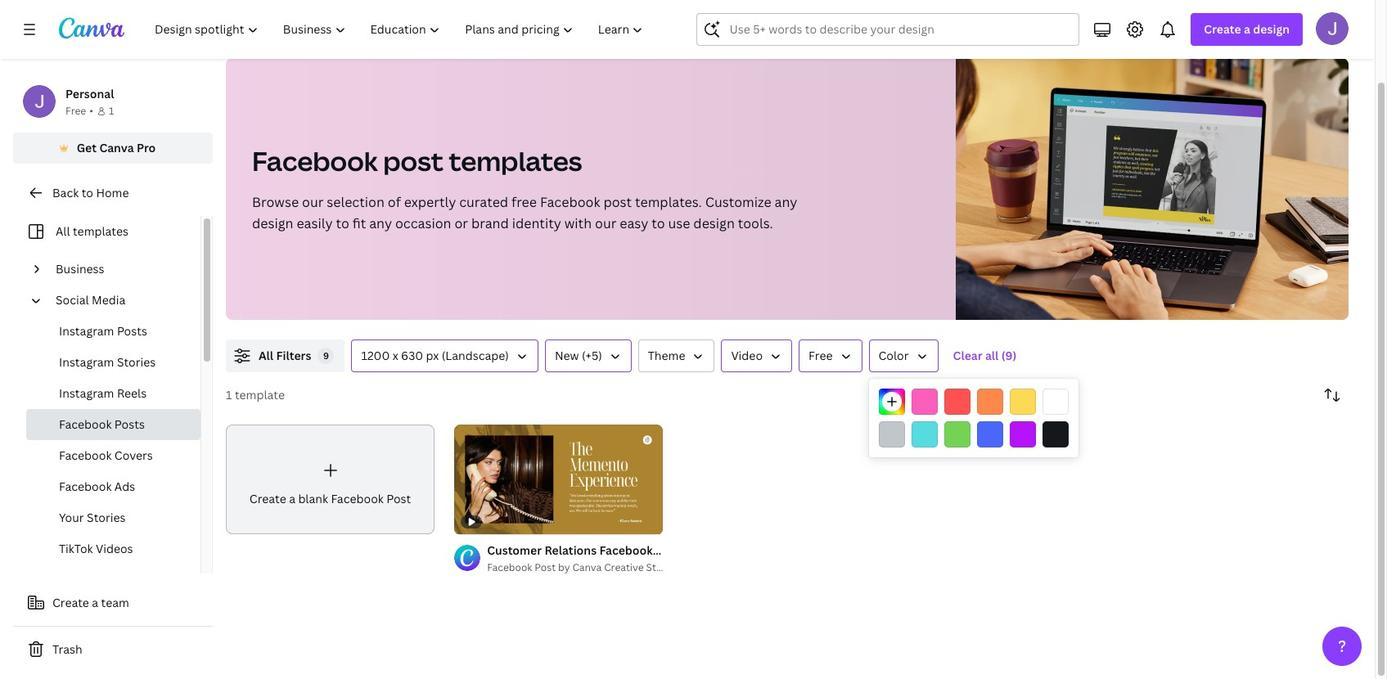 Task type: vqa. For each thing, say whether or not it's contained in the screenshot.
middle A
yes



Task type: describe. For each thing, give the bounding box(es) containing it.
theme button
[[638, 340, 715, 372]]

tiktok videos link
[[26, 534, 201, 565]]

spring link
[[1161, 19, 1210, 52]]

lunar new year facebook posts link
[[367, 19, 555, 52]]

stories for your stories
[[87, 510, 126, 526]]

tiktok
[[59, 541, 93, 557]]

instagram stories
[[59, 354, 156, 370]]

px
[[426, 348, 439, 363]]

back to home
[[52, 185, 129, 201]]

instagram for instagram posts
[[59, 323, 114, 339]]

1 for 1
[[109, 104, 114, 118]]

create a team
[[52, 595, 129, 611]]

studio
[[646, 561, 677, 575]]

create for create a design
[[1204, 21, 1242, 37]]

by
[[558, 561, 570, 575]]

canva inside button
[[99, 140, 134, 156]]

instagram stories link
[[26, 347, 201, 378]]

1 for 1 template
[[226, 387, 232, 403]]

1 vertical spatial any
[[369, 214, 392, 232]]

get canva pro
[[77, 140, 156, 156]]

all templates link
[[23, 216, 191, 247]]

posts down the reels
[[114, 417, 145, 432]]

all
[[986, 348, 999, 363]]

with
[[565, 214, 592, 232]]

9 filter options selected element
[[318, 348, 334, 364]]

video
[[731, 348, 763, 363]]

create for create a blank facebook post
[[250, 491, 286, 507]]

facebook down the instagram reels
[[59, 417, 112, 432]]

posts left lunar
[[324, 27, 354, 43]]

autumn link
[[1216, 19, 1273, 52]]

free button
[[799, 340, 862, 372]]

stories for instagram stories
[[117, 354, 156, 370]]

posts left love
[[518, 27, 548, 43]]

spring
[[1167, 27, 1203, 43]]

team
[[101, 595, 129, 611]]

ads
[[114, 479, 135, 494]]

facebook ads
[[59, 479, 135, 494]]

news
[[894, 27, 924, 43]]

home
[[96, 185, 129, 201]]

fit
[[353, 214, 366, 232]]

0 vertical spatial our
[[302, 193, 324, 211]]

browse
[[252, 193, 299, 211]]

facebook covers link
[[26, 440, 201, 471]]

clear
[[953, 348, 983, 363]]

love
[[568, 27, 594, 43]]

customize
[[705, 193, 772, 211]]

tiktok videos
[[59, 541, 133, 557]]

tools.
[[738, 214, 773, 232]]

identity
[[512, 214, 561, 232]]

(landscape)
[[442, 348, 509, 363]]

facebook inside lunar new year facebook posts link
[[462, 27, 515, 43]]

year
[[436, 27, 459, 43]]

#15181b image
[[1043, 422, 1069, 448]]

1 horizontal spatial our
[[595, 214, 617, 232]]

facebook inside browse our selection of expertly curated free facebook post templates. customize any design easily to fit any occasion or brand identity with our easy to use design tools.
[[540, 193, 600, 211]]

all for all templates
[[56, 223, 70, 239]]

facebook posts
[[59, 417, 145, 432]]

birthday link
[[1028, 19, 1088, 52]]

valentine's day facebook posts link
[[607, 19, 794, 52]]

day
[[677, 27, 699, 43]]

social media
[[56, 292, 125, 308]]

x
[[393, 348, 398, 363]]

630
[[401, 348, 423, 363]]

#b612fb image
[[1010, 422, 1036, 448]]

instagram for instagram reels
[[59, 386, 114, 401]]

Sort by button
[[1316, 379, 1349, 412]]

business link
[[49, 254, 191, 285]]

•
[[89, 104, 93, 118]]

facebook post by canva creative studio
[[487, 561, 677, 575]]

news link
[[887, 19, 931, 52]]

free for free •
[[65, 104, 86, 118]]

easy
[[620, 214, 649, 232]]

#fe884c image
[[977, 389, 1004, 415]]

Search search field
[[730, 14, 1069, 45]]

jacob simon image
[[1316, 12, 1349, 45]]

facebook covers
[[59, 448, 153, 463]]

facebook post templates
[[252, 143, 582, 178]]

lunar new year facebook posts
[[374, 27, 548, 43]]

get canva pro button
[[13, 133, 213, 164]]

#74d353 image
[[945, 422, 971, 448]]

peace facebook posts
[[232, 27, 354, 43]]

reels
[[117, 386, 147, 401]]

valentine's day facebook posts
[[614, 27, 787, 43]]

business
[[56, 261, 104, 277]]

instagram for instagram stories
[[59, 354, 114, 370]]

1200 x 630 px (landscape) button
[[352, 340, 539, 372]]

1200
[[361, 348, 390, 363]]

create a design button
[[1191, 13, 1303, 46]]

1 horizontal spatial post
[[535, 561, 556, 575]]

facebook inside facebook ads link
[[59, 479, 112, 494]]

instagram posts
[[59, 323, 147, 339]]

instagram reels
[[59, 386, 147, 401]]

all filters
[[259, 348, 311, 363]]

a for blank
[[289, 491, 295, 507]]

creative
[[604, 561, 644, 575]]

create a blank facebook post element
[[226, 425, 435, 535]]

post inside browse our selection of expertly curated free facebook post templates. customize any design easily to fit any occasion or brand identity with our easy to use design tools.
[[604, 193, 632, 211]]

peace
[[232, 27, 266, 43]]

social media link
[[49, 285, 191, 316]]

trash
[[52, 642, 82, 657]]

posts down social media link
[[117, 323, 147, 339]]

all templates
[[56, 223, 128, 239]]

facebook inside valentine's day facebook posts "link"
[[701, 27, 754, 43]]

0 horizontal spatial post
[[387, 491, 411, 507]]

get
[[77, 140, 97, 156]]

filters
[[276, 348, 311, 363]]

curated
[[459, 193, 508, 211]]



Task type: locate. For each thing, give the bounding box(es) containing it.
instagram posts link
[[26, 316, 201, 347]]

facebook up your stories
[[59, 479, 112, 494]]

instagram reels link
[[26, 378, 201, 409]]

1 horizontal spatial a
[[289, 491, 295, 507]]

0 vertical spatial templates
[[449, 143, 582, 178]]

(+5)
[[582, 348, 602, 363]]

templates down back to home
[[73, 223, 128, 239]]

easter link
[[1336, 19, 1384, 52]]

1 template
[[226, 387, 285, 403]]

a inside button
[[92, 595, 98, 611]]

or
[[455, 214, 468, 232]]

theme
[[648, 348, 686, 363]]

easily
[[297, 214, 333, 232]]

1 vertical spatial create
[[250, 491, 286, 507]]

create left team
[[52, 595, 89, 611]]

instagram
[[59, 323, 114, 339], [59, 354, 114, 370], [59, 386, 114, 401]]

0 horizontal spatial our
[[302, 193, 324, 211]]

social
[[56, 292, 89, 308]]

0 vertical spatial new
[[408, 27, 433, 43]]

1 vertical spatial our
[[595, 214, 617, 232]]

1 vertical spatial all
[[259, 348, 273, 363]]

trash link
[[13, 634, 213, 666]]

posts left coronavirus on the top right of page
[[757, 27, 787, 43]]

1 left template
[[226, 387, 232, 403]]

a left winter
[[1244, 21, 1251, 37]]

to left fit
[[336, 214, 349, 232]]

love link
[[561, 19, 601, 52]]

free •
[[65, 104, 93, 118]]

free
[[512, 193, 537, 211]]

facebook right day
[[701, 27, 754, 43]]

expertly
[[404, 193, 456, 211]]

your stories link
[[26, 503, 201, 534]]

new left (+5) at the bottom
[[555, 348, 579, 363]]

0 horizontal spatial all
[[56, 223, 70, 239]]

#fe884c image
[[977, 389, 1004, 415]]

new inside button
[[555, 348, 579, 363]]

3 instagram from the top
[[59, 386, 114, 401]]

#ffffff image
[[1043, 389, 1069, 415], [1043, 389, 1069, 415]]

a inside "dropdown button"
[[1244, 21, 1251, 37]]

facebook right the blank at the left bottom of the page
[[331, 491, 384, 507]]

covers
[[114, 448, 153, 463]]

0 vertical spatial post
[[383, 143, 444, 178]]

canva right by
[[573, 561, 602, 575]]

free inside "button"
[[809, 348, 833, 363]]

0 vertical spatial canva
[[99, 140, 134, 156]]

create inside "dropdown button"
[[1204, 21, 1242, 37]]

lunar
[[374, 27, 406, 43]]

a for design
[[1244, 21, 1251, 37]]

our right with
[[595, 214, 617, 232]]

0 vertical spatial all
[[56, 223, 70, 239]]

winter link
[[1280, 19, 1330, 52]]

a for team
[[92, 595, 98, 611]]

post up expertly
[[383, 143, 444, 178]]

0 vertical spatial free
[[65, 104, 86, 118]]

new
[[408, 27, 433, 43], [555, 348, 579, 363]]

use
[[668, 214, 690, 232]]

coronavirus link
[[800, 19, 881, 52]]

instagram up facebook posts
[[59, 386, 114, 401]]

facebook inside the peace facebook posts "link"
[[268, 27, 321, 43]]

post up "easy"
[[604, 193, 632, 211]]

to right back
[[82, 185, 93, 201]]

2 horizontal spatial create
[[1204, 21, 1242, 37]]

#fd5152 image
[[945, 389, 971, 415]]

#c1c6cb image
[[879, 422, 905, 448], [879, 422, 905, 448]]

#4a66fb image
[[977, 422, 1004, 448]]

1 horizontal spatial templates
[[449, 143, 582, 178]]

0 vertical spatial stories
[[117, 354, 156, 370]]

facebook left by
[[487, 561, 532, 575]]

facebook right year
[[462, 27, 515, 43]]

instagram inside "link"
[[59, 323, 114, 339]]

all
[[56, 223, 70, 239], [259, 348, 273, 363]]

2 instagram from the top
[[59, 354, 114, 370]]

browse our selection of expertly curated free facebook post templates. customize any design easily to fit any occasion or brand identity with our easy to use design tools.
[[252, 193, 798, 232]]

create for create a team
[[52, 595, 89, 611]]

post
[[383, 143, 444, 178], [604, 193, 632, 211]]

all left filters
[[259, 348, 273, 363]]

1 horizontal spatial canva
[[573, 561, 602, 575]]

new left year
[[408, 27, 433, 43]]

instagram down social media
[[59, 323, 114, 339]]

free left "•" in the top left of the page
[[65, 104, 86, 118]]

1 horizontal spatial free
[[809, 348, 833, 363]]

0 horizontal spatial free
[[65, 104, 86, 118]]

1 vertical spatial instagram
[[59, 354, 114, 370]]

0 horizontal spatial post
[[383, 143, 444, 178]]

selection
[[327, 193, 385, 211]]

1 right "•" in the top left of the page
[[109, 104, 114, 118]]

design inside "dropdown button"
[[1253, 21, 1290, 37]]

clear all (9) button
[[945, 340, 1025, 372]]

to left use
[[652, 214, 665, 232]]

stories
[[117, 354, 156, 370], [87, 510, 126, 526]]

color
[[879, 348, 909, 363]]

posts
[[324, 27, 354, 43], [518, 27, 548, 43], [757, 27, 787, 43], [117, 323, 147, 339], [114, 417, 145, 432]]

#55dbe0 image
[[912, 422, 938, 448], [912, 422, 938, 448]]

summer link
[[1095, 19, 1154, 52]]

#fed958 image
[[1010, 389, 1036, 415], [1010, 389, 1036, 415]]

0 vertical spatial a
[[1244, 21, 1251, 37]]

1 horizontal spatial create
[[250, 491, 286, 507]]

0 vertical spatial any
[[775, 193, 798, 211]]

autumn
[[1223, 27, 1267, 43]]

0 horizontal spatial new
[[408, 27, 433, 43]]

post
[[387, 491, 411, 507], [535, 561, 556, 575]]

0 horizontal spatial create
[[52, 595, 89, 611]]

canva
[[99, 140, 134, 156], [573, 561, 602, 575]]

a
[[1244, 21, 1251, 37], [289, 491, 295, 507], [92, 595, 98, 611]]

birthday
[[1034, 27, 1082, 43]]

1 vertical spatial a
[[289, 491, 295, 507]]

free for free
[[809, 348, 833, 363]]

templates.
[[635, 193, 702, 211]]

create a blank facebook post
[[250, 491, 411, 507]]

1 vertical spatial post
[[604, 193, 632, 211]]

a left team
[[92, 595, 98, 611]]

our up easily
[[302, 193, 324, 211]]

top level navigation element
[[144, 13, 658, 46]]

0 horizontal spatial design
[[252, 214, 293, 232]]

#15181b image
[[1043, 422, 1069, 448]]

template
[[235, 387, 285, 403]]

1 horizontal spatial design
[[694, 214, 735, 232]]

#fd5152 image
[[945, 389, 971, 415]]

1 horizontal spatial all
[[259, 348, 273, 363]]

facebook up with
[[540, 193, 600, 211]]

templates up free
[[449, 143, 582, 178]]

#74d353 image
[[945, 422, 971, 448]]

facebook up facebook ads on the bottom left of the page
[[59, 448, 112, 463]]

1 vertical spatial post
[[535, 561, 556, 575]]

create right spring
[[1204, 21, 1242, 37]]

0 vertical spatial instagram
[[59, 323, 114, 339]]

1 horizontal spatial new
[[555, 348, 579, 363]]

facebook up the browse
[[252, 143, 378, 178]]

add a new color image
[[879, 389, 905, 415], [879, 389, 905, 415]]

all for all filters
[[259, 348, 273, 363]]

facebook inside facebook post by canva creative studio link
[[487, 561, 532, 575]]

free right video button
[[809, 348, 833, 363]]

0 vertical spatial create
[[1204, 21, 1242, 37]]

any right customize at the right of the page
[[775, 193, 798, 211]]

any right fit
[[369, 214, 392, 232]]

1200 x 630 px (landscape)
[[361, 348, 509, 363]]

videos
[[96, 541, 133, 557]]

2 vertical spatial create
[[52, 595, 89, 611]]

create
[[1204, 21, 1242, 37], [250, 491, 286, 507], [52, 595, 89, 611]]

1 horizontal spatial 1
[[226, 387, 232, 403]]

create left the blank at the left bottom of the page
[[250, 491, 286, 507]]

1 vertical spatial templates
[[73, 223, 128, 239]]

2 vertical spatial instagram
[[59, 386, 114, 401]]

color button
[[869, 340, 939, 372]]

1 vertical spatial canva
[[573, 561, 602, 575]]

facebook
[[268, 27, 321, 43], [462, 27, 515, 43], [701, 27, 754, 43], [252, 143, 378, 178], [540, 193, 600, 211], [59, 417, 112, 432], [59, 448, 112, 463], [59, 479, 112, 494], [331, 491, 384, 507], [487, 561, 532, 575]]

facebook inside facebook covers link
[[59, 448, 112, 463]]

peace facebook posts link
[[226, 19, 361, 52]]

(9)
[[1002, 348, 1017, 363]]

1 vertical spatial new
[[555, 348, 579, 363]]

1 horizontal spatial post
[[604, 193, 632, 211]]

0 horizontal spatial 1
[[109, 104, 114, 118]]

0 horizontal spatial a
[[92, 595, 98, 611]]

back to home link
[[13, 177, 213, 210]]

1 vertical spatial stories
[[87, 510, 126, 526]]

stories inside "link"
[[87, 510, 126, 526]]

#fd5ebb image
[[912, 389, 938, 415], [912, 389, 938, 415]]

create a blank facebook post link
[[226, 425, 435, 535]]

#4a66fb image
[[977, 422, 1004, 448]]

canva left pro
[[99, 140, 134, 156]]

a left the blank at the left bottom of the page
[[289, 491, 295, 507]]

instagram up the instagram reels
[[59, 354, 114, 370]]

facebook right peace
[[268, 27, 321, 43]]

occasion
[[395, 214, 451, 232]]

1 horizontal spatial to
[[336, 214, 349, 232]]

0 horizontal spatial to
[[82, 185, 93, 201]]

templates
[[449, 143, 582, 178], [73, 223, 128, 239]]

0 vertical spatial post
[[387, 491, 411, 507]]

0 horizontal spatial templates
[[73, 223, 128, 239]]

0 horizontal spatial canva
[[99, 140, 134, 156]]

back
[[52, 185, 79, 201]]

facebook ads link
[[26, 471, 201, 503]]

1 instagram from the top
[[59, 323, 114, 339]]

1 vertical spatial 1
[[226, 387, 232, 403]]

media
[[92, 292, 125, 308]]

#b612fb image
[[1010, 422, 1036, 448]]

clear all (9)
[[953, 348, 1017, 363]]

new (+5)
[[555, 348, 602, 363]]

create inside button
[[52, 595, 89, 611]]

stories up the reels
[[117, 354, 156, 370]]

1 vertical spatial free
[[809, 348, 833, 363]]

None search field
[[697, 13, 1080, 46]]

9
[[323, 350, 329, 362]]

all down back
[[56, 223, 70, 239]]

0 vertical spatial 1
[[109, 104, 114, 118]]

1 horizontal spatial any
[[775, 193, 798, 211]]

2 vertical spatial a
[[92, 595, 98, 611]]

your stories
[[59, 510, 126, 526]]

2 horizontal spatial design
[[1253, 21, 1290, 37]]

create a design
[[1204, 21, 1290, 37]]

new (+5) button
[[545, 340, 632, 372]]

facebook inside create a blank facebook post element
[[331, 491, 384, 507]]

coronavirus
[[807, 27, 874, 43]]

2 horizontal spatial a
[[1244, 21, 1251, 37]]

2 horizontal spatial to
[[652, 214, 665, 232]]

your
[[59, 510, 84, 526]]

blank
[[298, 491, 328, 507]]

stories down facebook ads link
[[87, 510, 126, 526]]

0 horizontal spatial any
[[369, 214, 392, 232]]



